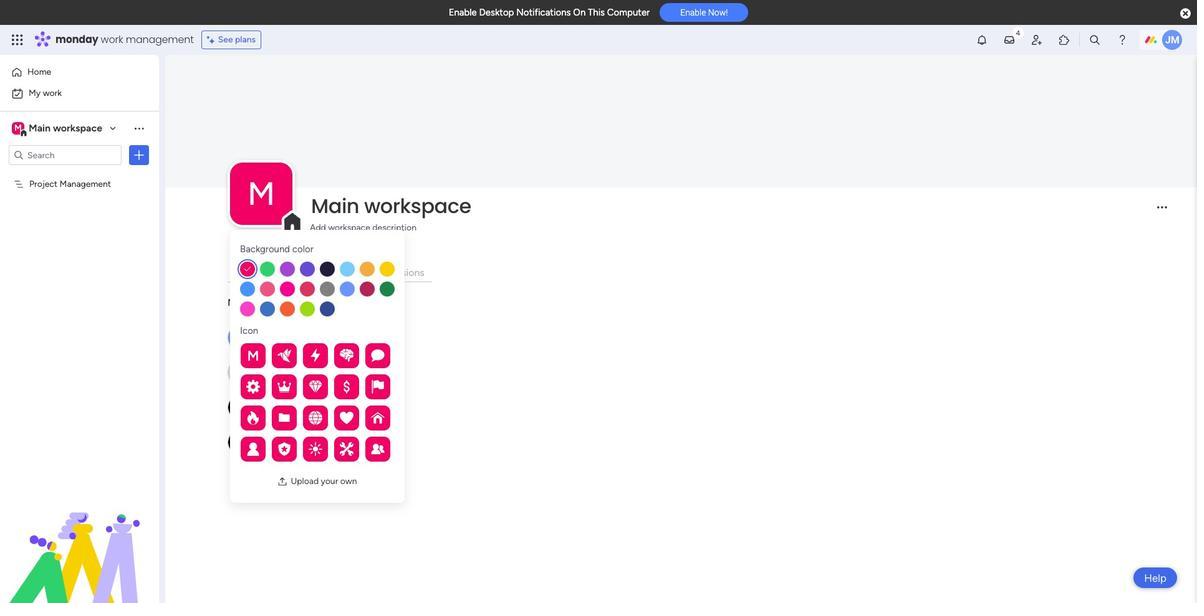 Task type: locate. For each thing, give the bounding box(es) containing it.
m
[[14, 123, 22, 133], [247, 175, 275, 213], [247, 348, 259, 364]]

enable now!
[[680, 8, 728, 18]]

pending
[[257, 410, 285, 419], [257, 445, 285, 454]]

0 horizontal spatial main workspace
[[29, 122, 102, 134]]

pending invitation - down b0bth3builder2k23@gmail.com
[[257, 410, 325, 419]]

workspace right add
[[328, 223, 370, 233]]

0 vertical spatial workspace
[[53, 122, 102, 134]]

0 vertical spatial pending invitation -
[[257, 410, 325, 419]]

1 pending from the top
[[257, 410, 285, 419]]

b0bth3builder2k23@gmail.com link
[[257, 398, 390, 409]]

main inside workspace selection element
[[29, 122, 51, 134]]

background color
[[240, 244, 313, 255]]

1 invitation from the top
[[287, 410, 318, 419]]

search everything image
[[1089, 34, 1101, 46]]

invitation
[[287, 410, 318, 419], [287, 445, 318, 454]]

2 vertical spatial workspace
[[328, 223, 370, 233]]

resend down rubyanndersson@gmail.com link
[[334, 445, 359, 454]]

1 vertical spatial pending
[[257, 445, 285, 454]]

1 vertical spatial m
[[247, 175, 275, 213]]

envelope o image
[[325, 411, 332, 418], [325, 446, 332, 453]]

see plans button
[[201, 31, 261, 49]]

main right workspace icon at the left
[[29, 122, 51, 134]]

own
[[340, 476, 357, 487]]

home option
[[7, 62, 152, 82]]

4
[[283, 297, 290, 309]]

0 vertical spatial main workspace
[[29, 122, 102, 134]]

owner
[[314, 368, 340, 378]]

miller
[[291, 332, 314, 343]]

color
[[292, 244, 313, 255]]

members down add
[[315, 267, 357, 279]]

main workspace
[[29, 122, 102, 134], [311, 192, 471, 220]]

1 vertical spatial invitation
[[287, 445, 318, 454]]

work for my
[[43, 88, 62, 99]]

rubyanndersson@gmail.com
[[257, 432, 377, 444]]

lottie animation element
[[0, 478, 159, 604]]

resend for b0bth3builder2k23@gmail.com
[[334, 410, 359, 419]]

now!
[[708, 8, 728, 18]]

work right monday
[[101, 32, 123, 47]]

0 vertical spatial main
[[29, 122, 51, 134]]

help image
[[1116, 34, 1128, 46]]

members
[[315, 267, 357, 279], [228, 297, 270, 309]]

upload
[[291, 476, 319, 487]]

description
[[372, 223, 416, 233]]

recent boards
[[235, 267, 300, 279]]

1 - from the top
[[320, 410, 323, 419]]

0 vertical spatial invitation
[[287, 410, 318, 419]]

my work
[[29, 88, 62, 99]]

1 vertical spatial resend
[[334, 445, 359, 454]]

- down b0bth3builder2k23@gmail.com
[[320, 410, 323, 419]]

2 - from the top
[[320, 445, 323, 454]]

members / 4
[[228, 297, 290, 309]]

- for rubyanndersson@gmail.com
[[320, 445, 323, 454]]

work for monday
[[101, 32, 123, 47]]

1 horizontal spatial work
[[101, 32, 123, 47]]

project management
[[29, 178, 111, 189]]

main workspace up description
[[311, 192, 471, 220]]

members left /
[[228, 297, 270, 309]]

main up add
[[311, 192, 359, 220]]

2 invitation from the top
[[287, 445, 318, 454]]

add workspace description
[[310, 223, 416, 233]]

resend
[[334, 410, 359, 419], [334, 445, 359, 454]]

jeremy miller image
[[1162, 30, 1182, 50]]

monday marketplace image
[[1058, 34, 1070, 46]]

m inside workspace icon
[[14, 123, 22, 133]]

envelope o image for b0bth3builder2k23@gmail.com
[[325, 411, 332, 418]]

photo icon image
[[278, 477, 288, 487]]

envelope o image down b0bth3builder2k23@gmail.com
[[325, 411, 332, 418]]

2 pending from the top
[[257, 445, 285, 454]]

2 vertical spatial m
[[247, 348, 259, 364]]

1 vertical spatial envelope o image
[[325, 446, 332, 453]]

add
[[310, 223, 326, 233]]

workspace
[[53, 122, 102, 134], [364, 192, 471, 220], [328, 223, 370, 233]]

desktop
[[479, 7, 514, 18]]

jeremy miller
[[257, 332, 314, 343]]

notifications
[[516, 7, 571, 18]]

enable for enable now!
[[680, 8, 706, 18]]

envelope o image for rubyanndersson@gmail.com
[[325, 446, 332, 453]]

1 vertical spatial work
[[43, 88, 62, 99]]

enable left now!
[[680, 8, 706, 18]]

1 vertical spatial pending invitation -
[[257, 445, 325, 454]]

2 resend link from the top
[[334, 445, 359, 454]]

1 pending invitation - from the top
[[257, 410, 325, 419]]

m for workspace image
[[247, 175, 275, 213]]

2 pending invitation - from the top
[[257, 445, 325, 454]]

1 vertical spatial resend link
[[334, 445, 359, 454]]

invitation down b0bth3builder2k23@gmail.com link
[[287, 410, 318, 419]]

management
[[60, 178, 111, 189]]

enable
[[449, 7, 477, 18], [680, 8, 706, 18]]

enable left desktop at the left top of the page
[[449, 7, 477, 18]]

1 horizontal spatial main
[[311, 192, 359, 220]]

invitation for rubyanndersson@gmail.com
[[287, 445, 318, 454]]

workspace up search in workspace field
[[53, 122, 102, 134]]

0 horizontal spatial main
[[29, 122, 51, 134]]

option
[[0, 172, 159, 175]]

2 resend from the top
[[334, 445, 359, 454]]

|
[[307, 367, 310, 377]]

project
[[29, 178, 57, 189]]

lottie animation image
[[0, 478, 159, 604]]

rubyanndersson@gmail.com link
[[257, 432, 377, 444]]

envelope o image down rubyanndersson@gmail.com
[[325, 446, 332, 453]]

resend for rubyanndersson@gmail.com
[[334, 445, 359, 454]]

m inside workspace image
[[247, 175, 275, 213]]

management
[[126, 32, 194, 47]]

workspace image
[[12, 122, 24, 135]]

monday work management
[[55, 32, 194, 47]]

pending up photo icon
[[257, 445, 285, 454]]

invitation down rubyanndersson@gmail.com link
[[287, 445, 318, 454]]

1 vertical spatial members
[[228, 297, 270, 309]]

work
[[101, 32, 123, 47], [43, 88, 62, 99]]

1 vertical spatial main
[[311, 192, 359, 220]]

work inside option
[[43, 88, 62, 99]]

Search in workspace field
[[26, 148, 104, 162]]

work right the my
[[43, 88, 62, 99]]

pending for b0bth3builder2k23@gmail.com
[[257, 410, 285, 419]]

1 horizontal spatial members
[[315, 267, 357, 279]]

terry turtle link
[[257, 367, 305, 378]]

main workspace up search in workspace field
[[29, 122, 102, 134]]

see
[[218, 34, 233, 45]]

resend link down b0bth3builder2k23@gmail.com
[[334, 410, 359, 419]]

enable inside button
[[680, 8, 706, 18]]

1 vertical spatial workspace
[[364, 192, 471, 220]]

0 vertical spatial -
[[320, 410, 323, 419]]

resend link
[[334, 410, 359, 419], [334, 445, 359, 454]]

-
[[320, 410, 323, 419], [320, 445, 323, 454]]

jeremy miller link
[[257, 332, 314, 343]]

1 horizontal spatial main workspace
[[311, 192, 471, 220]]

pending down terry
[[257, 410, 285, 419]]

0 vertical spatial resend
[[334, 410, 359, 419]]

invite members image
[[1031, 34, 1043, 46]]

1 envelope o image from the top
[[325, 411, 332, 418]]

background
[[240, 244, 290, 255]]

1 horizontal spatial enable
[[680, 8, 706, 18]]

resend link for rubyanndersson@gmail.com
[[334, 445, 359, 454]]

monday
[[55, 32, 98, 47]]

recent
[[235, 267, 267, 279]]

enable desktop notifications on this computer
[[449, 7, 650, 18]]

0 horizontal spatial enable
[[449, 7, 477, 18]]

resend link down rubyanndersson@gmail.com link
[[334, 445, 359, 454]]

0 horizontal spatial work
[[43, 88, 62, 99]]

home link
[[7, 62, 152, 82]]

0 vertical spatial work
[[101, 32, 123, 47]]

boards
[[269, 267, 300, 279]]

main
[[29, 122, 51, 134], [311, 192, 359, 220]]

pending invitation - down rubyanndersson@gmail.com link
[[257, 445, 325, 454]]

0 vertical spatial envelope o image
[[325, 411, 332, 418]]

plans
[[235, 34, 256, 45]]

- down rubyanndersson@gmail.com link
[[320, 445, 323, 454]]

members for members / 4
[[228, 297, 270, 309]]

0 vertical spatial m
[[14, 123, 22, 133]]

members for members
[[315, 267, 357, 279]]

- for b0bth3builder2k23@gmail.com
[[320, 410, 323, 419]]

project management list box
[[0, 171, 159, 363]]

0 vertical spatial members
[[315, 267, 357, 279]]

resend down b0bth3builder2k23@gmail.com
[[334, 410, 359, 419]]

v2 ellipsis image
[[1157, 207, 1167, 217]]

terry turtle | owner
[[257, 367, 340, 378]]

pending invitation -
[[257, 410, 325, 419], [257, 445, 325, 454]]

1 resend from the top
[[334, 410, 359, 419]]

1 resend link from the top
[[334, 410, 359, 419]]

notifications image
[[976, 34, 988, 46]]

0 vertical spatial resend link
[[334, 410, 359, 419]]

workspace up description
[[364, 192, 471, 220]]

2 envelope o image from the top
[[325, 446, 332, 453]]

0 vertical spatial pending
[[257, 410, 285, 419]]

computer
[[607, 7, 650, 18]]

1 vertical spatial -
[[320, 445, 323, 454]]

0 horizontal spatial members
[[228, 297, 270, 309]]



Task type: describe. For each thing, give the bounding box(es) containing it.
this
[[588, 7, 605, 18]]

m for workspace icon at the left
[[14, 123, 22, 133]]

enable for enable desktop notifications on this computer
[[449, 7, 477, 18]]

enable now! button
[[660, 3, 748, 22]]

upload your own
[[291, 476, 357, 487]]

dapulse close image
[[1180, 7, 1191, 20]]

pending invitation - for b0bth3builder2k23@gmail.com
[[257, 410, 325, 419]]

resend link for b0bth3builder2k23@gmail.com
[[334, 410, 359, 419]]

your
[[321, 476, 338, 487]]

m button
[[230, 163, 292, 225]]

my work option
[[7, 84, 152, 103]]

pending for rubyanndersson@gmail.com
[[257, 445, 285, 454]]

pending invitation - for rubyanndersson@gmail.com
[[257, 445, 325, 454]]

jeremy
[[257, 332, 289, 343]]

Main workspace field
[[308, 192, 1147, 220]]

terry
[[257, 367, 279, 378]]

help button
[[1134, 568, 1177, 589]]

permissions
[[372, 267, 424, 279]]

see plans
[[218, 34, 256, 45]]

4 image
[[1012, 26, 1024, 40]]

help
[[1144, 572, 1166, 584]]

select product image
[[11, 34, 24, 46]]

upload your own button
[[273, 472, 362, 492]]

options image
[[133, 149, 145, 161]]

on
[[573, 7, 586, 18]]

update feed image
[[1003, 34, 1016, 46]]

b0bth3builder2k23@gmail.com
[[257, 398, 390, 409]]

1 vertical spatial main workspace
[[311, 192, 471, 220]]

invitation for b0bth3builder2k23@gmail.com
[[287, 410, 318, 419]]

workspace image
[[230, 163, 292, 225]]

workspace selection element
[[12, 121, 104, 137]]

my
[[29, 88, 41, 99]]

my work link
[[7, 84, 152, 103]]

workspace options image
[[133, 122, 145, 135]]

turtle
[[281, 367, 305, 378]]

icon
[[240, 325, 258, 336]]

/
[[275, 297, 279, 309]]

home
[[27, 67, 51, 77]]

main workspace inside workspace selection element
[[29, 122, 102, 134]]



Task type: vqa. For each thing, say whether or not it's contained in the screenshot.
M
yes



